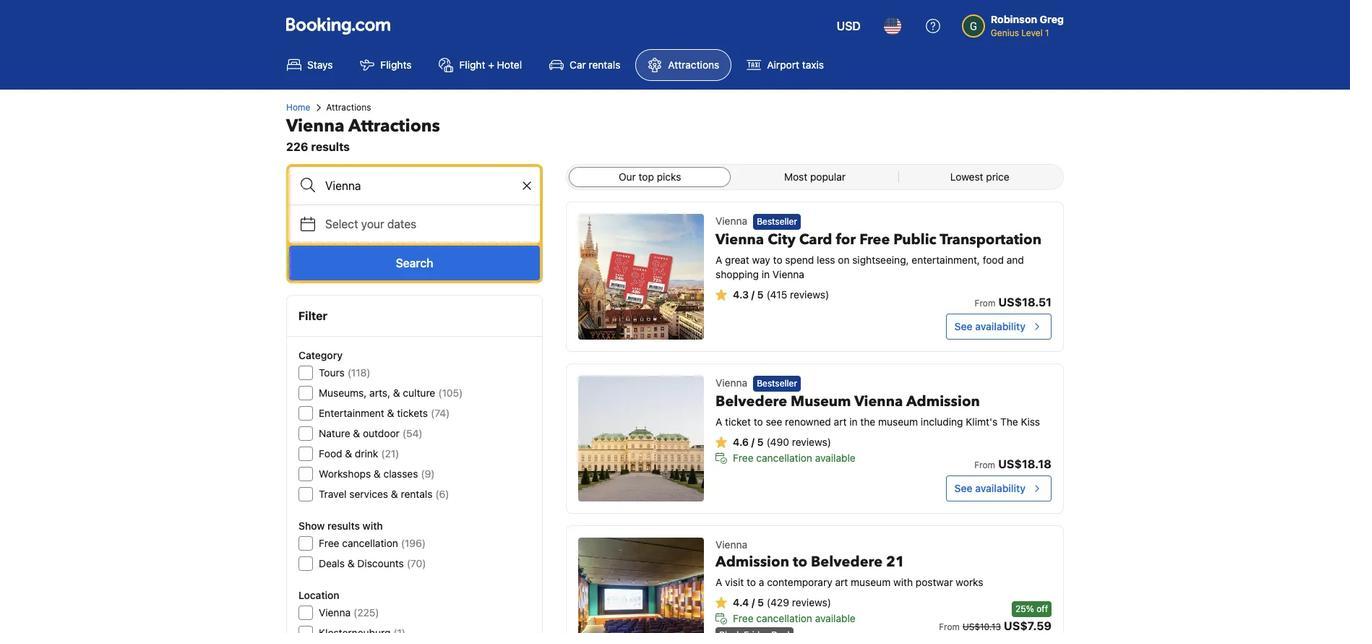 Task type: describe. For each thing, give the bounding box(es) containing it.
our
[[619, 171, 636, 183]]

for
[[836, 230, 856, 250]]

flight + hotel link
[[427, 49, 534, 81]]

arts,
[[369, 387, 390, 399]]

21
[[886, 552, 905, 572]]

from for belvedere museum vienna admission
[[974, 460, 995, 471]]

lowest
[[950, 171, 983, 183]]

airport taxis link
[[735, 49, 836, 81]]

most
[[784, 171, 807, 183]]

usd button
[[828, 9, 869, 43]]

results inside vienna attractions 226 results
[[311, 140, 350, 153]]

attractions link
[[636, 49, 732, 81]]

home link
[[286, 101, 310, 114]]

(196)
[[401, 537, 426, 549]]

the
[[1000, 416, 1018, 428]]

tours
[[319, 366, 345, 379]]

ticket
[[725, 416, 751, 428]]

contemporary
[[767, 576, 832, 588]]

picks
[[657, 171, 681, 183]]

airport
[[767, 59, 799, 71]]

4.6
[[733, 436, 749, 448]]

Where are you going? search field
[[289, 167, 540, 205]]

services
[[349, 488, 388, 500]]

free cancellation available for admission
[[733, 612, 856, 624]]

reviews) for museum
[[792, 436, 831, 448]]

top
[[639, 171, 654, 183]]

25% off from us$10.13 us$7.59
[[939, 603, 1052, 632]]

card
[[799, 230, 832, 250]]

flight + hotel
[[459, 59, 522, 71]]

0 vertical spatial with
[[363, 520, 383, 532]]

culture
[[403, 387, 435, 399]]

see
[[766, 416, 782, 428]]

& for tickets
[[387, 407, 394, 419]]

a inside belvedere museum vienna admission a ticket to see renowned art in the museum including klimt's the kiss
[[716, 416, 722, 428]]

select your dates
[[325, 218, 416, 231]]

deals & discounts (70)
[[319, 557, 426, 570]]

from inside 25% off from us$10.13 us$7.59
[[939, 622, 960, 632]]

travel services & rentals (6)
[[319, 488, 449, 500]]

1 5 from the top
[[757, 289, 764, 301]]

& right arts, on the bottom left
[[393, 387, 400, 399]]

city
[[768, 230, 796, 250]]

vienna inside vienna attractions 226 results
[[286, 114, 344, 138]]

1 vertical spatial cancellation
[[342, 537, 398, 549]]

museum
[[791, 392, 851, 411]]

way
[[752, 254, 770, 266]]

search
[[396, 257, 433, 270]]

transportation
[[940, 230, 1041, 250]]

(6)
[[435, 488, 449, 500]]

us$10.13
[[963, 622, 1001, 632]]

attractions inside vienna attractions 226 results
[[348, 114, 440, 138]]

free cancellation (196)
[[319, 537, 426, 549]]

(21)
[[381, 447, 399, 460]]

admission to belvedere 21 image
[[578, 538, 704, 633]]

museums, arts, & culture (105)
[[319, 387, 463, 399]]

usd
[[837, 20, 861, 33]]

location
[[298, 589, 339, 601]]

stays
[[307, 59, 333, 71]]

shopping
[[716, 268, 759, 281]]

car rentals link
[[537, 49, 633, 81]]

lowest price
[[950, 171, 1009, 183]]

travel
[[319, 488, 347, 500]]

1 vertical spatial attractions
[[326, 102, 371, 113]]

great
[[725, 254, 749, 266]]

flight
[[459, 59, 485, 71]]

drink
[[355, 447, 378, 460]]

discounts
[[357, 557, 404, 570]]

4.4
[[733, 596, 749, 609]]

see for belvedere museum vienna admission
[[954, 482, 973, 494]]

vienna city card for free public transportation a great way to spend less on sightseeing, entertainment, food and shopping in vienna
[[716, 230, 1041, 281]]

& for discounts
[[347, 557, 355, 570]]

most popular
[[784, 171, 846, 183]]

admission inside belvedere museum vienna admission a ticket to see renowned art in the museum including klimt's the kiss
[[906, 392, 980, 411]]

robinson
[[991, 13, 1037, 25]]

bestseller for vienna
[[757, 216, 797, 227]]

& down classes
[[391, 488, 398, 500]]

(54)
[[402, 427, 423, 439]]

our top picks
[[619, 171, 681, 183]]

sightseeing,
[[852, 254, 909, 266]]

genius
[[991, 27, 1019, 38]]

to left a
[[747, 576, 756, 588]]

vienna attractions 226 results
[[286, 114, 440, 153]]

1
[[1045, 27, 1049, 38]]

art inside vienna admission to belvedere 21 a visit to a contemporary art museum with postwar works
[[835, 576, 848, 588]]

booking.com image
[[286, 17, 390, 35]]

your
[[361, 218, 384, 231]]

food
[[319, 447, 342, 460]]

see for vienna city card for free public transportation
[[954, 320, 973, 332]]

a inside vienna admission to belvedere 21 a visit to a contemporary art museum with postwar works
[[716, 576, 722, 588]]

and
[[1007, 254, 1024, 266]]

to inside belvedere museum vienna admission a ticket to see renowned art in the museum including klimt's the kiss
[[754, 416, 763, 428]]

see availability for vienna city card for free public transportation
[[954, 320, 1026, 332]]

5 for belvedere
[[757, 436, 764, 448]]

belvedere inside belvedere museum vienna admission a ticket to see renowned art in the museum including klimt's the kiss
[[716, 392, 787, 411]]

less
[[817, 254, 835, 266]]

airport taxis
[[767, 59, 824, 71]]

us$7.59
[[1004, 619, 1052, 632]]

nature
[[319, 427, 350, 439]]

admission inside vienna admission to belvedere 21 a visit to a contemporary art museum with postwar works
[[716, 552, 789, 572]]

0 vertical spatial reviews)
[[790, 289, 829, 301]]

show
[[298, 520, 325, 532]]

outdoor
[[363, 427, 400, 439]]

entertainment & tickets (74)
[[319, 407, 450, 419]]

with inside vienna admission to belvedere 21 a visit to a contemporary art museum with postwar works
[[893, 576, 913, 588]]



Task type: vqa. For each thing, say whether or not it's contained in the screenshot.
the leftmost no
no



Task type: locate. For each thing, give the bounding box(es) containing it.
0 vertical spatial art
[[834, 416, 847, 428]]

to up the contemporary
[[793, 552, 807, 572]]

2 vertical spatial attractions
[[348, 114, 440, 138]]

entertainment,
[[912, 254, 980, 266]]

kiss
[[1021, 416, 1040, 428]]

0 vertical spatial see
[[954, 320, 973, 332]]

us$18.51
[[998, 296, 1052, 309]]

dates
[[387, 218, 416, 231]]

2 available from the top
[[815, 612, 856, 624]]

available down the contemporary
[[815, 612, 856, 624]]

0 vertical spatial /
[[751, 289, 755, 301]]

1 vertical spatial available
[[815, 612, 856, 624]]

0 vertical spatial rentals
[[589, 59, 620, 71]]

renowned
[[785, 416, 831, 428]]

to left see
[[754, 416, 763, 428]]

/ right 4.4
[[752, 596, 755, 609]]

1 vertical spatial see
[[954, 482, 973, 494]]

admission up the including
[[906, 392, 980, 411]]

belvedere inside vienna admission to belvedere 21 a visit to a contemporary art museum with postwar works
[[811, 552, 883, 572]]

5 for vienna
[[757, 596, 764, 609]]

flights
[[380, 59, 412, 71]]

see availability down from us$18.18 at the bottom of page
[[954, 482, 1026, 494]]

0 vertical spatial cancellation
[[756, 452, 812, 464]]

1 vertical spatial see availability
[[954, 482, 1026, 494]]

1 horizontal spatial in
[[849, 416, 858, 428]]

to
[[773, 254, 782, 266], [754, 416, 763, 428], [793, 552, 807, 572], [747, 576, 756, 588]]

0 vertical spatial see availability
[[954, 320, 1026, 332]]

free cancellation available down 4.4 / 5 (429 reviews)
[[733, 612, 856, 624]]

3 a from the top
[[716, 576, 722, 588]]

1 vertical spatial from
[[974, 460, 995, 471]]

art right the contemporary
[[835, 576, 848, 588]]

(118)
[[347, 366, 370, 379]]

0 horizontal spatial in
[[762, 268, 770, 281]]

4.3
[[733, 289, 749, 301]]

to right way
[[773, 254, 782, 266]]

entertainment
[[319, 407, 384, 419]]

availability for belvedere museum vienna admission
[[975, 482, 1026, 494]]

from inside from us$18.18
[[974, 460, 995, 471]]

1 vertical spatial 5
[[757, 436, 764, 448]]

in
[[762, 268, 770, 281], [849, 416, 858, 428]]

1 vertical spatial bestseller
[[757, 378, 797, 389]]

belvedere left 21
[[811, 552, 883, 572]]

a left great on the top right of page
[[716, 254, 722, 266]]

free cancellation available for museum
[[733, 452, 856, 464]]

vienna
[[286, 114, 344, 138], [716, 215, 747, 227], [716, 230, 764, 250], [773, 268, 804, 281], [716, 377, 747, 389], [854, 392, 903, 411], [716, 538, 747, 551], [319, 606, 351, 619]]

4.3 / 5 (415 reviews)
[[733, 289, 829, 301]]

bestseller for belvedere
[[757, 378, 797, 389]]

level
[[1021, 27, 1043, 38]]

0 horizontal spatial with
[[363, 520, 383, 532]]

price
[[986, 171, 1009, 183]]

hotel
[[497, 59, 522, 71]]

0 horizontal spatial rentals
[[401, 488, 433, 500]]

1 vertical spatial with
[[893, 576, 913, 588]]

a
[[716, 254, 722, 266], [716, 416, 722, 428], [716, 576, 722, 588]]

belvedere museum vienna admission a ticket to see renowned art in the museum including klimt's the kiss
[[716, 392, 1040, 428]]

0 vertical spatial results
[[311, 140, 350, 153]]

museum down 21
[[851, 576, 891, 588]]

in inside belvedere museum vienna admission a ticket to see renowned art in the museum including klimt's the kiss
[[849, 416, 858, 428]]

0 vertical spatial available
[[815, 452, 856, 464]]

& up food & drink (21)
[[353, 427, 360, 439]]

free down 4.4
[[733, 612, 754, 624]]

(429
[[767, 596, 789, 609]]

reviews) down renowned on the bottom of the page
[[792, 436, 831, 448]]

search button
[[289, 246, 540, 280]]

2 vertical spatial a
[[716, 576, 722, 588]]

including
[[921, 416, 963, 428]]

4.6 / 5 (490 reviews)
[[733, 436, 831, 448]]

bestseller up see
[[757, 378, 797, 389]]

5 left (490
[[757, 436, 764, 448]]

vienna inside belvedere museum vienna admission a ticket to see renowned art in the museum including klimt's the kiss
[[854, 392, 903, 411]]

klimt's
[[966, 416, 998, 428]]

1 horizontal spatial admission
[[906, 392, 980, 411]]

car rentals
[[570, 59, 620, 71]]

us$18.18
[[998, 458, 1052, 471]]

5
[[757, 289, 764, 301], [757, 436, 764, 448], [757, 596, 764, 609]]

from inside from us$18.51
[[975, 298, 996, 309]]

2 vertical spatial from
[[939, 622, 960, 632]]

+
[[488, 59, 494, 71]]

1 bestseller from the top
[[757, 216, 797, 227]]

(415
[[766, 289, 787, 301]]

in left the
[[849, 416, 858, 428]]

1 a from the top
[[716, 254, 722, 266]]

results
[[311, 140, 350, 153], [327, 520, 360, 532]]

0 vertical spatial bestseller
[[757, 216, 797, 227]]

2 vertical spatial cancellation
[[756, 612, 812, 624]]

museum inside vienna admission to belvedere 21 a visit to a contemporary art museum with postwar works
[[851, 576, 891, 588]]

1 vertical spatial belvedere
[[811, 552, 883, 572]]

cancellation down 4.4 / 5 (429 reviews)
[[756, 612, 812, 624]]

(9)
[[421, 468, 435, 480]]

postwar
[[916, 576, 953, 588]]

/ for vienna
[[752, 596, 755, 609]]

cancellation
[[756, 452, 812, 464], [342, 537, 398, 549], [756, 612, 812, 624]]

bestseller up city
[[757, 216, 797, 227]]

1 vertical spatial art
[[835, 576, 848, 588]]

1 vertical spatial availability
[[975, 482, 1026, 494]]

1 available from the top
[[815, 452, 856, 464]]

&
[[393, 387, 400, 399], [387, 407, 394, 419], [353, 427, 360, 439], [345, 447, 352, 460], [374, 468, 381, 480], [391, 488, 398, 500], [347, 557, 355, 570]]

(490
[[766, 436, 789, 448]]

from
[[975, 298, 996, 309], [974, 460, 995, 471], [939, 622, 960, 632]]

2 free cancellation available from the top
[[733, 612, 856, 624]]

belvedere museum vienna admission image
[[578, 376, 704, 502]]

art inside belvedere museum vienna admission a ticket to see renowned art in the museum including klimt's the kiss
[[834, 416, 847, 428]]

museum inside belvedere museum vienna admission a ticket to see renowned art in the museum including klimt's the kiss
[[878, 416, 918, 428]]

available
[[815, 452, 856, 464], [815, 612, 856, 624]]

0 vertical spatial in
[[762, 268, 770, 281]]

in inside vienna city card for free public transportation a great way to spend less on sightseeing, entertainment, food and shopping in vienna
[[762, 268, 770, 281]]

stays link
[[275, 49, 345, 81]]

availability down from us$18.18 at the bottom of page
[[975, 482, 1026, 494]]

1 vertical spatial admission
[[716, 552, 789, 572]]

available for vienna
[[815, 452, 856, 464]]

available down renowned on the bottom of the page
[[815, 452, 856, 464]]

works
[[956, 576, 983, 588]]

from us$18.51
[[975, 296, 1052, 309]]

rentals down the (9)
[[401, 488, 433, 500]]

1 vertical spatial a
[[716, 416, 722, 428]]

a
[[759, 576, 764, 588]]

museum
[[878, 416, 918, 428], [851, 576, 891, 588]]

0 vertical spatial from
[[975, 298, 996, 309]]

1 availability from the top
[[975, 320, 1026, 332]]

free up sightseeing,
[[860, 230, 890, 250]]

free cancellation available down 4.6 / 5 (490 reviews)
[[733, 452, 856, 464]]

5 left (415
[[757, 289, 764, 301]]

see down entertainment,
[[954, 320, 973, 332]]

a left ticket
[[716, 416, 722, 428]]

from left us$18.18
[[974, 460, 995, 471]]

your account menu robinson greg genius level 1 element
[[962, 7, 1070, 40]]

/ right 4.3
[[751, 289, 755, 301]]

0 vertical spatial admission
[[906, 392, 980, 411]]

1 vertical spatial /
[[751, 436, 755, 448]]

available for to
[[815, 612, 856, 624]]

1 / from the top
[[751, 289, 755, 301]]

nature & outdoor (54)
[[319, 427, 423, 439]]

rentals right "car"
[[589, 59, 620, 71]]

popular
[[810, 171, 846, 183]]

& for outdoor
[[353, 427, 360, 439]]

(225)
[[353, 606, 379, 619]]

& for classes
[[374, 468, 381, 480]]

filter
[[298, 309, 327, 322]]

show results with
[[298, 520, 383, 532]]

3 5 from the top
[[757, 596, 764, 609]]

1 vertical spatial results
[[327, 520, 360, 532]]

reviews) right (415
[[790, 289, 829, 301]]

2 vertical spatial 5
[[757, 596, 764, 609]]

from left the us$10.13
[[939, 622, 960, 632]]

car
[[570, 59, 586, 71]]

1 horizontal spatial belvedere
[[811, 552, 883, 572]]

& up travel services & rentals (6)
[[374, 468, 381, 480]]

reviews)
[[790, 289, 829, 301], [792, 436, 831, 448], [792, 596, 831, 609]]

& down museums, arts, & culture (105)
[[387, 407, 394, 419]]

2 bestseller from the top
[[757, 378, 797, 389]]

2 vertical spatial /
[[752, 596, 755, 609]]

0 horizontal spatial belvedere
[[716, 392, 787, 411]]

2 vertical spatial reviews)
[[792, 596, 831, 609]]

1 vertical spatial rentals
[[401, 488, 433, 500]]

& left drink
[[345, 447, 352, 460]]

cancellation for belvedere
[[756, 452, 812, 464]]

admission up a
[[716, 552, 789, 572]]

1 see from the top
[[954, 320, 973, 332]]

/ right 4.6
[[751, 436, 755, 448]]

see
[[954, 320, 973, 332], [954, 482, 973, 494]]

free inside vienna city card for free public transportation a great way to spend less on sightseeing, entertainment, food and shopping in vienna
[[860, 230, 890, 250]]

with down 21
[[893, 576, 913, 588]]

1 horizontal spatial rentals
[[589, 59, 620, 71]]

deals
[[319, 557, 345, 570]]

1 vertical spatial in
[[849, 416, 858, 428]]

art
[[834, 416, 847, 428], [835, 576, 848, 588]]

0 vertical spatial belvedere
[[716, 392, 787, 411]]

results right 226
[[311, 140, 350, 153]]

vienna inside vienna admission to belvedere 21 a visit to a contemporary art museum with postwar works
[[716, 538, 747, 551]]

free up deals
[[319, 537, 339, 549]]

1 vertical spatial museum
[[851, 576, 891, 588]]

see down the klimt's at right
[[954, 482, 973, 494]]

cancellation up deals & discounts (70)
[[342, 537, 398, 549]]

with up free cancellation (196)
[[363, 520, 383, 532]]

0 vertical spatial 5
[[757, 289, 764, 301]]

workshops
[[319, 468, 371, 480]]

from left us$18.51
[[975, 298, 996, 309]]

food
[[983, 254, 1004, 266]]

reviews) down the contemporary
[[792, 596, 831, 609]]

vienna admission to belvedere 21 a visit to a contemporary art museum with postwar works
[[716, 538, 983, 588]]

& right deals
[[347, 557, 355, 570]]

free
[[860, 230, 890, 250], [733, 452, 754, 464], [319, 537, 339, 549], [733, 612, 754, 624]]

tickets
[[397, 407, 428, 419]]

belvedere up ticket
[[716, 392, 787, 411]]

free down 4.6
[[733, 452, 754, 464]]

1 see availability from the top
[[954, 320, 1026, 332]]

4.4 / 5 (429 reviews)
[[733, 596, 831, 609]]

0 horizontal spatial admission
[[716, 552, 789, 572]]

greg
[[1040, 13, 1064, 25]]

1 horizontal spatial with
[[893, 576, 913, 588]]

cancellation for vienna
[[756, 612, 812, 624]]

2 see availability from the top
[[954, 482, 1026, 494]]

see availability down from us$18.51
[[954, 320, 1026, 332]]

reviews) for admission
[[792, 596, 831, 609]]

1 vertical spatial free cancellation available
[[733, 612, 856, 624]]

1 vertical spatial reviews)
[[792, 436, 831, 448]]

off
[[1037, 603, 1048, 614]]

see availability for belvedere museum vienna admission
[[954, 482, 1026, 494]]

from for vienna city card for free public transportation
[[975, 298, 996, 309]]

5 left (429
[[757, 596, 764, 609]]

to inside vienna city card for free public transportation a great way to spend less on sightseeing, entertainment, food and shopping in vienna
[[773, 254, 782, 266]]

in down way
[[762, 268, 770, 281]]

food & drink (21)
[[319, 447, 399, 460]]

bestseller
[[757, 216, 797, 227], [757, 378, 797, 389]]

1 free cancellation available from the top
[[733, 452, 856, 464]]

availability down from us$18.51
[[975, 320, 1026, 332]]

2 see from the top
[[954, 482, 973, 494]]

2 a from the top
[[716, 416, 722, 428]]

vienna city card for free public transportation image
[[578, 214, 704, 340]]

0 vertical spatial attractions
[[668, 59, 719, 71]]

a left "visit"
[[716, 576, 722, 588]]

robinson greg genius level 1
[[991, 13, 1064, 38]]

0 vertical spatial free cancellation available
[[733, 452, 856, 464]]

2 5 from the top
[[757, 436, 764, 448]]

(70)
[[407, 557, 426, 570]]

2 / from the top
[[751, 436, 755, 448]]

workshops & classes (9)
[[319, 468, 435, 480]]

/ for belvedere
[[751, 436, 755, 448]]

0 vertical spatial a
[[716, 254, 722, 266]]

from us$18.18
[[974, 458, 1052, 471]]

on
[[838, 254, 850, 266]]

art left the
[[834, 416, 847, 428]]

availability for vienna city card for free public transportation
[[975, 320, 1026, 332]]

2 availability from the top
[[975, 482, 1026, 494]]

& for drink
[[345, 447, 352, 460]]

0 vertical spatial availability
[[975, 320, 1026, 332]]

spend
[[785, 254, 814, 266]]

3 / from the top
[[752, 596, 755, 609]]

a inside vienna city card for free public transportation a great way to spend less on sightseeing, entertainment, food and shopping in vienna
[[716, 254, 722, 266]]

0 vertical spatial museum
[[878, 416, 918, 428]]

museum right the
[[878, 416, 918, 428]]

public
[[894, 230, 936, 250]]

cancellation down 4.6 / 5 (490 reviews)
[[756, 452, 812, 464]]

results right show
[[327, 520, 360, 532]]

the
[[860, 416, 875, 428]]



